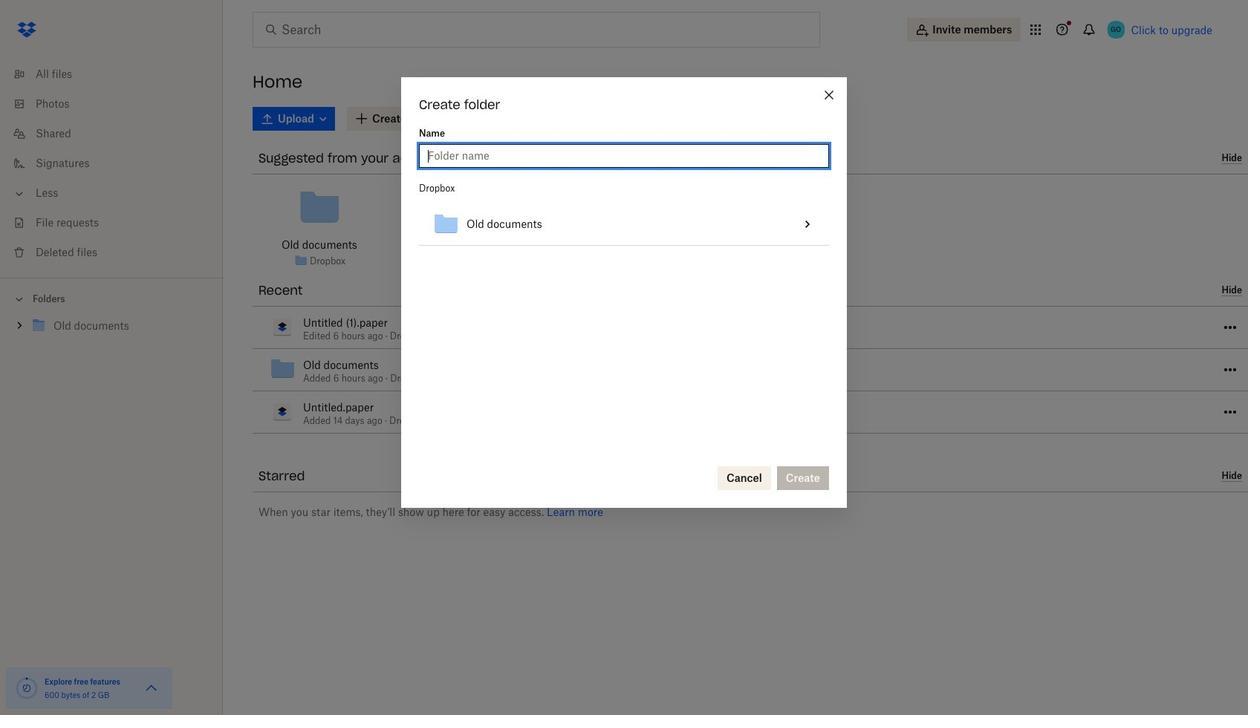 Task type: vqa. For each thing, say whether or not it's contained in the screenshot.
your to the bottom
no



Task type: locate. For each thing, give the bounding box(es) containing it.
main content
[[241, 104, 1249, 716]]

1 cell from the left
[[763, 204, 787, 246]]

table
[[419, 204, 829, 246]]

row
[[419, 204, 829, 246]]

cell
[[763, 204, 787, 246], [787, 204, 829, 246]]

list
[[0, 51, 223, 278]]

2 cell from the left
[[787, 204, 829, 246]]

dialog
[[401, 78, 847, 508]]



Task type: describe. For each thing, give the bounding box(es) containing it.
less image
[[12, 187, 27, 201]]

dropbox image
[[12, 15, 42, 45]]

template stateless image
[[799, 216, 817, 234]]

Folder name input text field
[[428, 148, 821, 164]]



